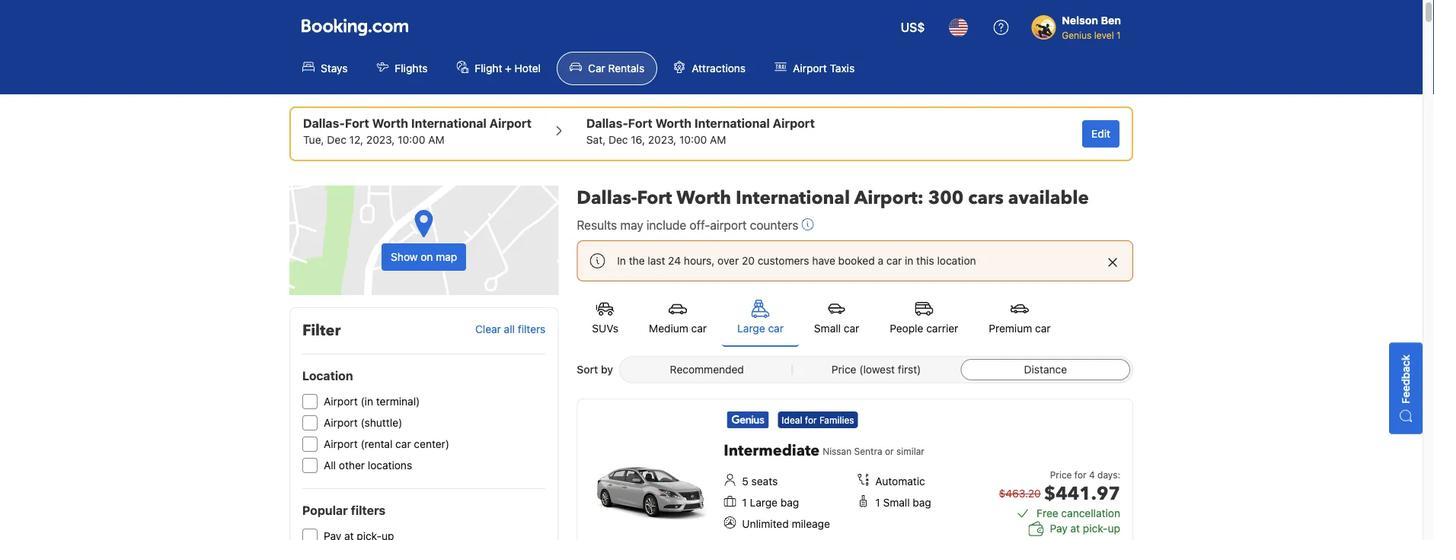 Task type: describe. For each thing, give the bounding box(es) containing it.
in
[[617, 255, 626, 267]]

$463.20
[[999, 488, 1041, 501]]

premium
[[989, 323, 1033, 335]]

airport for airport taxis
[[793, 62, 827, 75]]

unlimited mileage
[[742, 518, 830, 531]]

nissan
[[823, 446, 852, 457]]

1 small bag
[[876, 497, 932, 510]]

feedback
[[1400, 355, 1413, 404]]

customers
[[758, 255, 810, 267]]

premium car button
[[974, 291, 1066, 346]]

price for price for 4 days: $463.20 $441.97
[[1051, 470, 1072, 481]]

all
[[324, 460, 336, 472]]

for for price for 4 days: $463.20 $441.97
[[1075, 470, 1087, 481]]

clear
[[475, 324, 501, 336]]

terminal)
[[376, 396, 420, 408]]

price for price (lowest first)
[[832, 364, 857, 376]]

1 dallas-fort worth international airport group from the left
[[303, 114, 532, 148]]

days:
[[1098, 470, 1121, 481]]

large car
[[738, 323, 784, 335]]

stays
[[321, 62, 348, 75]]

on
[[421, 251, 433, 264]]

am for dallas-fort worth international airport tue, dec 12, 2023, 10:00 am
[[428, 134, 445, 146]]

free cancellation
[[1037, 508, 1121, 520]]

last
[[648, 255, 665, 267]]

intermediate
[[724, 441, 820, 462]]

(lowest
[[860, 364, 895, 376]]

international for tue,
[[411, 116, 487, 131]]

automatic
[[876, 476, 926, 488]]

medium
[[649, 323, 689, 335]]

airport inside dallas-fort worth international airport tue, dec 12, 2023, 10:00 am
[[490, 116, 532, 131]]

hotel
[[515, 62, 541, 75]]

1 large bag
[[742, 497, 799, 510]]

if you choose one, you'll need to make your own way there - but prices can be a lot lower. image
[[802, 219, 814, 231]]

airport taxis link
[[762, 52, 868, 85]]

international for sat,
[[695, 116, 770, 131]]

dallas-fort worth international airport tue, dec 12, 2023, 10:00 am
[[303, 116, 532, 146]]

flights link
[[364, 52, 441, 85]]

(in
[[361, 396, 373, 408]]

up
[[1108, 523, 1121, 536]]

other
[[339, 460, 365, 472]]

worth for dallas-fort worth international airport: 300 cars available
[[677, 186, 732, 211]]

genius
[[1062, 30, 1092, 40]]

airport (in terminal)
[[324, 396, 420, 408]]

premium car
[[989, 323, 1051, 335]]

filters inside clear all filters button
[[518, 324, 546, 336]]

the
[[629, 255, 645, 267]]

if you choose one, you'll need to make your own way there - but prices can be a lot lower. image
[[802, 219, 814, 231]]

pick-
[[1083, 523, 1108, 536]]

1 for 1 large bag
[[742, 497, 747, 510]]

20
[[742, 255, 755, 267]]

sentra
[[855, 446, 883, 457]]

available
[[1009, 186, 1089, 211]]

2023, for dallas-fort worth international airport tue, dec 12, 2023, 10:00 am
[[366, 134, 395, 146]]

popular filters
[[302, 504, 386, 518]]

sort by element
[[620, 357, 1134, 384]]

1 inside nelson ben genius level 1
[[1117, 30, 1121, 40]]

pick-up location element
[[303, 114, 532, 133]]

airport for airport (in terminal)
[[324, 396, 358, 408]]

pay
[[1050, 523, 1068, 536]]

include
[[647, 218, 687, 233]]

0 horizontal spatial filters
[[351, 504, 386, 518]]

edit button
[[1083, 120, 1120, 148]]

flight + hotel link
[[444, 52, 554, 85]]

first)
[[898, 364, 921, 376]]

am for dallas-fort worth international airport sat, dec 16, 2023, 10:00 am
[[710, 134, 726, 146]]

clear all filters
[[475, 324, 546, 336]]

carrier
[[927, 323, 959, 335]]

map
[[436, 251, 457, 264]]

airport (shuttle)
[[324, 417, 402, 430]]

bag for 1 small bag
[[913, 497, 932, 510]]

unlimited
[[742, 518, 789, 531]]

similar
[[897, 446, 925, 457]]

show on map button
[[290, 186, 559, 296]]

dec for dallas-fort worth international airport sat, dec 16, 2023, 10:00 am
[[609, 134, 628, 146]]

skip to main content element
[[0, 0, 1423, 94]]

5 seats
[[742, 476, 778, 488]]

car for medium car
[[692, 323, 707, 335]]

+
[[505, 62, 512, 75]]

pick-up date element
[[303, 133, 532, 148]]

airport (rental car center)
[[324, 438, 450, 451]]

center)
[[414, 438, 450, 451]]

have
[[813, 255, 836, 267]]

(shuttle)
[[361, 417, 402, 430]]

airport inside "dallas-fort worth international airport sat, dec 16, 2023, 10:00 am"
[[773, 116, 815, 131]]

nelson
[[1062, 14, 1099, 27]]

flight
[[475, 62, 502, 75]]

10:00 for dallas-fort worth international airport tue, dec 12, 2023, 10:00 am
[[398, 134, 426, 146]]

for for ideal for families
[[805, 415, 817, 426]]

large inside 'button'
[[738, 323, 765, 335]]

drop-off date element
[[587, 133, 815, 148]]

car rentals link
[[557, 52, 658, 85]]

sort by
[[577, 364, 613, 376]]

all
[[504, 324, 515, 336]]

12,
[[349, 134, 364, 146]]

dallas-fort worth international airport sat, dec 16, 2023, 10:00 am
[[587, 116, 815, 146]]

in
[[905, 255, 914, 267]]

results may include off-airport counters
[[577, 218, 799, 233]]

fort for dallas-fort worth international airport sat, dec 16, 2023, 10:00 am
[[628, 116, 653, 131]]

search summary element
[[290, 107, 1134, 162]]



Task type: vqa. For each thing, say whether or not it's contained in the screenshot.
leftmost THE SMALL
yes



Task type: locate. For each thing, give the bounding box(es) containing it.
airport for airport (rental car center)
[[324, 438, 358, 451]]

people carrier
[[890, 323, 959, 335]]

1 2023, from the left
[[366, 134, 395, 146]]

0 vertical spatial price
[[832, 364, 857, 376]]

free
[[1037, 508, 1059, 520]]

0 vertical spatial filters
[[518, 324, 546, 336]]

2023, inside dallas-fort worth international airport tue, dec 12, 2023, 10:00 am
[[366, 134, 395, 146]]

2 am from the left
[[710, 134, 726, 146]]

international up drop-off date element
[[695, 116, 770, 131]]

fort inside "dallas-fort worth international airport sat, dec 16, 2023, 10:00 am"
[[628, 116, 653, 131]]

car
[[588, 62, 606, 75]]

dallas- up the tue,
[[303, 116, 345, 131]]

mileage
[[792, 518, 830, 531]]

filter
[[302, 321, 341, 342]]

families
[[820, 415, 855, 426]]

300
[[929, 186, 964, 211]]

0 vertical spatial small
[[814, 323, 841, 335]]

1 vertical spatial small
[[883, 497, 910, 510]]

may
[[621, 218, 644, 233]]

recommended
[[670, 364, 744, 376]]

price
[[832, 364, 857, 376], [1051, 470, 1072, 481]]

fort up 12,
[[345, 116, 369, 131]]

10:00 inside dallas-fort worth international airport tue, dec 12, 2023, 10:00 am
[[398, 134, 426, 146]]

off-
[[690, 218, 710, 233]]

1 bag from the left
[[781, 497, 799, 510]]

large inside product card group
[[750, 497, 778, 510]]

car for small car
[[844, 323, 860, 335]]

rentals
[[608, 62, 645, 75]]

am inside "dallas-fort worth international airport sat, dec 16, 2023, 10:00 am"
[[710, 134, 726, 146]]

0 horizontal spatial for
[[805, 415, 817, 426]]

10:00 down pick-up location element
[[398, 134, 426, 146]]

worth up pick-up date element
[[372, 116, 408, 131]]

worth for dallas-fort worth international airport tue, dec 12, 2023, 10:00 am
[[372, 116, 408, 131]]

price inside price for 4 days: $463.20 $441.97
[[1051, 470, 1072, 481]]

dallas-fort worth international airport: 300 cars available
[[577, 186, 1089, 211]]

for
[[805, 415, 817, 426], [1075, 470, 1087, 481]]

0 horizontal spatial dallas-fort worth international airport group
[[303, 114, 532, 148]]

dallas-
[[303, 116, 345, 131], [587, 116, 628, 131], [577, 186, 637, 211]]

dallas- inside dallas-fort worth international airport tue, dec 12, 2023, 10:00 am
[[303, 116, 345, 131]]

small car
[[814, 323, 860, 335]]

0 horizontal spatial dec
[[327, 134, 347, 146]]

1 horizontal spatial am
[[710, 134, 726, 146]]

international for 300
[[736, 186, 850, 211]]

small car button
[[799, 291, 875, 346]]

2 2023, from the left
[[648, 134, 677, 146]]

car inside 'button'
[[768, 323, 784, 335]]

dallas- for dallas-fort worth international airport tue, dec 12, 2023, 10:00 am
[[303, 116, 345, 131]]

product card group
[[577, 399, 1134, 541]]

0 vertical spatial for
[[805, 415, 817, 426]]

airport
[[710, 218, 747, 233]]

intermediate nissan sentra or similar
[[724, 441, 925, 462]]

clear all filters button
[[475, 324, 546, 336]]

1 for 1 small bag
[[876, 497, 881, 510]]

medium car
[[649, 323, 707, 335]]

ideal
[[782, 415, 803, 426]]

2 bag from the left
[[913, 497, 932, 510]]

2023, inside "dallas-fort worth international airport sat, dec 16, 2023, 10:00 am"
[[648, 134, 677, 146]]

1 horizontal spatial filters
[[518, 324, 546, 336]]

1 vertical spatial filters
[[351, 504, 386, 518]]

us$ button
[[892, 9, 934, 46]]

bag
[[781, 497, 799, 510], [913, 497, 932, 510]]

dec left 16,
[[609, 134, 628, 146]]

airport left (in
[[324, 396, 358, 408]]

dallas-fort worth international airport group
[[303, 114, 532, 148], [587, 114, 815, 148]]

booked
[[839, 255, 875, 267]]

people
[[890, 323, 924, 335]]

2023, for dallas-fort worth international airport sat, dec 16, 2023, 10:00 am
[[648, 134, 677, 146]]

5
[[742, 476, 749, 488]]

1 horizontal spatial dec
[[609, 134, 628, 146]]

large
[[738, 323, 765, 335], [750, 497, 778, 510]]

car right a
[[887, 255, 902, 267]]

car up price (lowest first)
[[844, 323, 860, 335]]

worth for dallas-fort worth international airport sat, dec 16, 2023, 10:00 am
[[656, 116, 692, 131]]

1 vertical spatial large
[[750, 497, 778, 510]]

attractions
[[692, 62, 746, 75]]

airport up all
[[324, 438, 358, 451]]

2 10:00 from the left
[[680, 134, 707, 146]]

0 horizontal spatial am
[[428, 134, 445, 146]]

1 horizontal spatial small
[[883, 497, 910, 510]]

1 vertical spatial price
[[1051, 470, 1072, 481]]

show
[[391, 251, 418, 264]]

car right medium
[[692, 323, 707, 335]]

1 horizontal spatial 10:00
[[680, 134, 707, 146]]

1 vertical spatial for
[[1075, 470, 1087, 481]]

over
[[718, 255, 739, 267]]

filters
[[518, 324, 546, 336], [351, 504, 386, 518]]

location
[[938, 255, 977, 267]]

0 horizontal spatial small
[[814, 323, 841, 335]]

this
[[917, 255, 935, 267]]

0 horizontal spatial 10:00
[[398, 134, 426, 146]]

suvs
[[592, 323, 619, 335]]

fort up 16,
[[628, 116, 653, 131]]

car rentals
[[588, 62, 645, 75]]

airport down +
[[490, 116, 532, 131]]

edit
[[1092, 128, 1111, 140]]

0 vertical spatial large
[[738, 323, 765, 335]]

dec
[[327, 134, 347, 146], [609, 134, 628, 146]]

cancellation
[[1062, 508, 1121, 520]]

popular
[[302, 504, 348, 518]]

international inside "dallas-fort worth international airport sat, dec 16, 2023, 10:00 am"
[[695, 116, 770, 131]]

counters
[[750, 218, 799, 233]]

airport down airport taxis link
[[773, 116, 815, 131]]

fort inside dallas-fort worth international airport tue, dec 12, 2023, 10:00 am
[[345, 116, 369, 131]]

taxis
[[830, 62, 855, 75]]

pay at pick-up
[[1050, 523, 1121, 536]]

10:00 down drop-off location 'element'
[[680, 134, 707, 146]]

international up if you choose one, you'll need to make your own way there - but prices can be a lot lower. icon
[[736, 186, 850, 211]]

airport down airport (in terminal)
[[324, 417, 358, 430]]

dallas- up sat,
[[587, 116, 628, 131]]

am down pick-up location element
[[428, 134, 445, 146]]

1
[[1117, 30, 1121, 40], [742, 497, 747, 510], [876, 497, 881, 510]]

fort for dallas-fort worth international airport tue, dec 12, 2023, 10:00 am
[[345, 116, 369, 131]]

airport for airport (shuttle)
[[324, 417, 358, 430]]

sort
[[577, 364, 598, 376]]

international up pick-up date element
[[411, 116, 487, 131]]

am down drop-off location 'element'
[[710, 134, 726, 146]]

dec inside "dallas-fort worth international airport sat, dec 16, 2023, 10:00 am"
[[609, 134, 628, 146]]

dec for dallas-fort worth international airport tue, dec 12, 2023, 10:00 am
[[327, 134, 347, 146]]

price up $441.97
[[1051, 470, 1072, 481]]

car
[[887, 255, 902, 267], [692, 323, 707, 335], [768, 323, 784, 335], [844, 323, 860, 335], [1036, 323, 1051, 335], [396, 438, 411, 451]]

small up price (lowest first)
[[814, 323, 841, 335]]

filters right popular
[[351, 504, 386, 518]]

price (lowest first)
[[832, 364, 921, 376]]

bag up unlimited mileage
[[781, 497, 799, 510]]

fort for dallas-fort worth international airport: 300 cars available
[[637, 186, 672, 211]]

show on map
[[391, 251, 457, 264]]

10:00 for dallas-fort worth international airport sat, dec 16, 2023, 10:00 am
[[680, 134, 707, 146]]

cars
[[969, 186, 1004, 211]]

dec left 12,
[[327, 134, 347, 146]]

price inside "sort by" element
[[832, 364, 857, 376]]

car for large car
[[768, 323, 784, 335]]

drop-off location element
[[587, 114, 815, 133]]

large up recommended
[[738, 323, 765, 335]]

dallas- up the results
[[577, 186, 637, 211]]

international inside dallas-fort worth international airport tue, dec 12, 2023, 10:00 am
[[411, 116, 487, 131]]

4
[[1090, 470, 1095, 481]]

bag for 1 large bag
[[781, 497, 799, 510]]

in the last 24 hours, over 20 customers have booked a car in this location
[[617, 255, 977, 267]]

16,
[[631, 134, 645, 146]]

small inside button
[[814, 323, 841, 335]]

airport left taxis
[[793, 62, 827, 75]]

1 right level
[[1117, 30, 1121, 40]]

airport:
[[855, 186, 924, 211]]

seats
[[752, 476, 778, 488]]

1 down 5
[[742, 497, 747, 510]]

location
[[302, 369, 353, 384]]

2 dallas-fort worth international airport group from the left
[[587, 114, 815, 148]]

1 10:00 from the left
[[398, 134, 426, 146]]

dallas-fort worth international airport group down flights
[[303, 114, 532, 148]]

car up locations
[[396, 438, 411, 451]]

us$
[[901, 20, 925, 35]]

worth up 'off-' on the left top of the page
[[677, 186, 732, 211]]

worth inside dallas-fort worth international airport tue, dec 12, 2023, 10:00 am
[[372, 116, 408, 131]]

car inside button
[[844, 323, 860, 335]]

or
[[885, 446, 894, 457]]

flight + hotel
[[475, 62, 541, 75]]

1 horizontal spatial price
[[1051, 470, 1072, 481]]

am
[[428, 134, 445, 146], [710, 134, 726, 146]]

2023, right 12,
[[366, 134, 395, 146]]

24
[[668, 255, 681, 267]]

people carrier button
[[875, 291, 974, 346]]

0 horizontal spatial 2023,
[[366, 134, 395, 146]]

hours,
[[684, 255, 715, 267]]

airport inside skip to main content element
[[793, 62, 827, 75]]

dec inside dallas-fort worth international airport tue, dec 12, 2023, 10:00 am
[[327, 134, 347, 146]]

2 dec from the left
[[609, 134, 628, 146]]

car left small car at the bottom of the page
[[768, 323, 784, 335]]

for right ideal in the bottom right of the page
[[805, 415, 817, 426]]

dallas- for dallas-fort worth international airport sat, dec 16, 2023, 10:00 am
[[587, 116, 628, 131]]

bag down automatic
[[913, 497, 932, 510]]

1 am from the left
[[428, 134, 445, 146]]

dallas-fort worth international airport group down the attractions link
[[587, 114, 815, 148]]

dallas- inside "dallas-fort worth international airport sat, dec 16, 2023, 10:00 am"
[[587, 116, 628, 131]]

0 horizontal spatial bag
[[781, 497, 799, 510]]

2023,
[[366, 134, 395, 146], [648, 134, 677, 146]]

large down seats
[[750, 497, 778, 510]]

1 horizontal spatial bag
[[913, 497, 932, 510]]

all other locations
[[324, 460, 412, 472]]

0 horizontal spatial 1
[[742, 497, 747, 510]]

worth up drop-off date element
[[656, 116, 692, 131]]

stays link
[[290, 52, 361, 85]]

feedback button
[[1390, 343, 1423, 435]]

fort up include
[[637, 186, 672, 211]]

filters right all
[[518, 324, 546, 336]]

1 dec from the left
[[327, 134, 347, 146]]

for left 4
[[1075, 470, 1087, 481]]

airport
[[793, 62, 827, 75], [490, 116, 532, 131], [773, 116, 815, 131], [324, 396, 358, 408], [324, 417, 358, 430], [324, 438, 358, 451]]

1 horizontal spatial 1
[[876, 497, 881, 510]]

0 horizontal spatial price
[[832, 364, 857, 376]]

(rental
[[361, 438, 393, 451]]

1 down automatic
[[876, 497, 881, 510]]

small down automatic
[[883, 497, 910, 510]]

airport taxis
[[793, 62, 855, 75]]

1 horizontal spatial 2023,
[[648, 134, 677, 146]]

small inside product card group
[[883, 497, 910, 510]]

worth inside "dallas-fort worth international airport sat, dec 16, 2023, 10:00 am"
[[656, 116, 692, 131]]

10:00 inside "dallas-fort worth international airport sat, dec 16, 2023, 10:00 am"
[[680, 134, 707, 146]]

1 horizontal spatial for
[[1075, 470, 1087, 481]]

car right premium
[[1036, 323, 1051, 335]]

results
[[577, 218, 617, 233]]

am inside dallas-fort worth international airport tue, dec 12, 2023, 10:00 am
[[428, 134, 445, 146]]

price left (lowest
[[832, 364, 857, 376]]

2 horizontal spatial 1
[[1117, 30, 1121, 40]]

for inside price for 4 days: $463.20 $441.97
[[1075, 470, 1087, 481]]

level
[[1095, 30, 1114, 40]]

flights
[[395, 62, 428, 75]]

car for premium car
[[1036, 323, 1051, 335]]

suvs button
[[577, 291, 634, 346]]

1 horizontal spatial dallas-fort worth international airport group
[[587, 114, 815, 148]]

dallas- for dallas-fort worth international airport: 300 cars available
[[577, 186, 637, 211]]

2023, right 16,
[[648, 134, 677, 146]]

nelson ben genius level 1
[[1062, 14, 1122, 40]]



